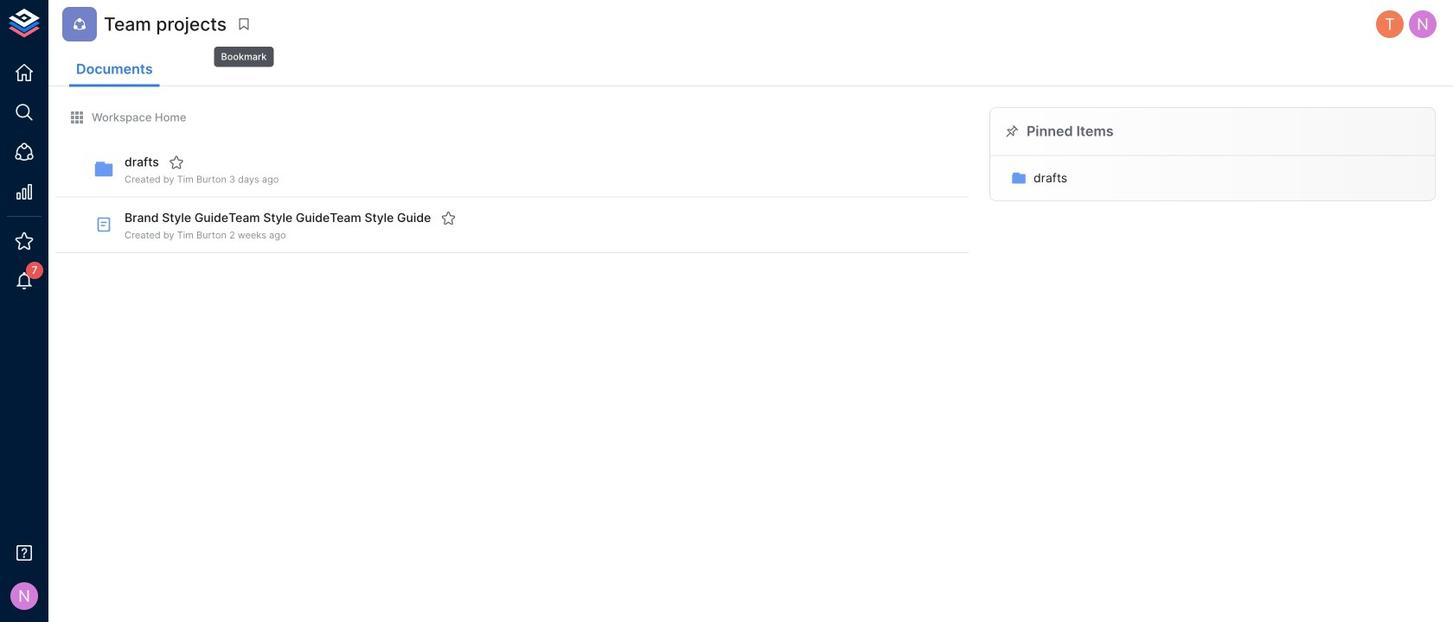 Task type: describe. For each thing, give the bounding box(es) containing it.
favorite image
[[168, 155, 184, 170]]

favorite image
[[441, 211, 456, 226]]

bookmark image
[[236, 16, 252, 32]]



Task type: locate. For each thing, give the bounding box(es) containing it.
tooltip
[[212, 35, 275, 69]]



Task type: vqa. For each thing, say whether or not it's contained in the screenshot.
leftmost business,
no



